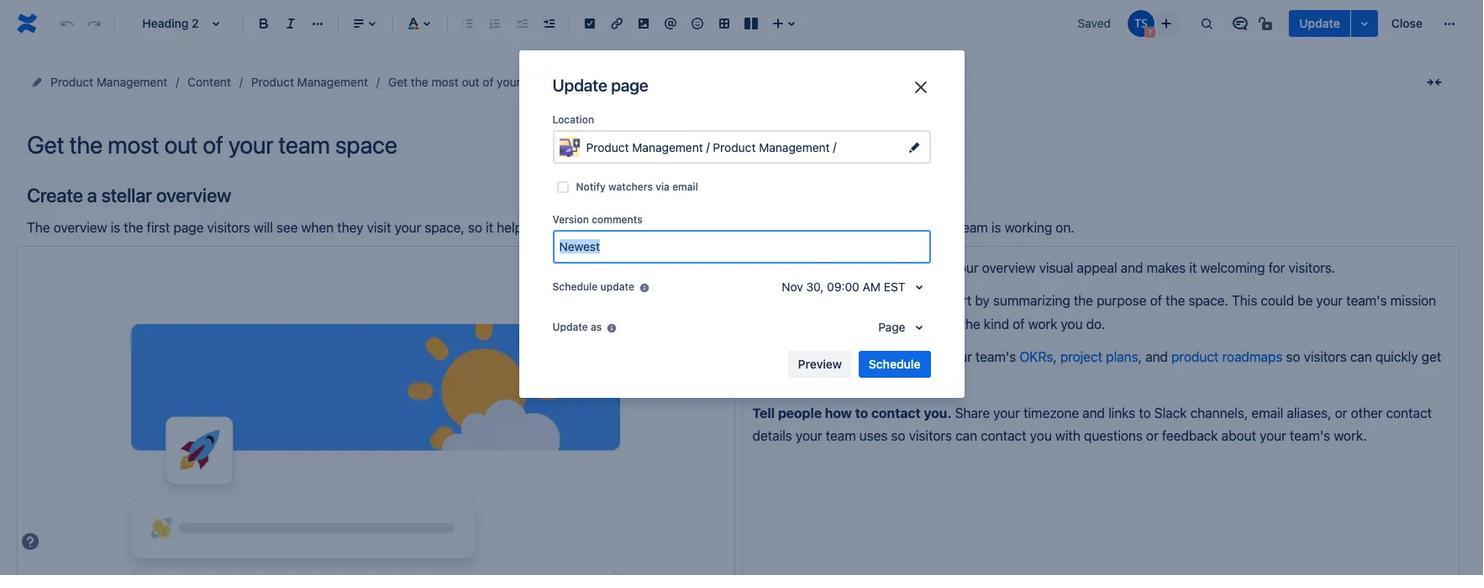 Task type: locate. For each thing, give the bounding box(es) containing it.
1 horizontal spatial or
[[1146, 429, 1159, 444]]

mention image
[[661, 13, 681, 34]]

of inside so visitors can quickly get a sense of your team's goals.
[[802, 373, 814, 388]]

overview up summarizing at the right bottom
[[982, 260, 1036, 276]]

you down timezone
[[1030, 429, 1052, 444]]

2 horizontal spatial or
[[1335, 406, 1347, 421]]

1 horizontal spatial add
[[872, 350, 896, 365]]

first
[[147, 221, 170, 236]]

0 vertical spatial goals.
[[829, 350, 868, 365]]

contact down timezone
[[981, 429, 1027, 444]]

2 horizontal spatial what
[[895, 221, 924, 236]]

1 horizontal spatial it
[[1189, 260, 1197, 276]]

a up nov
[[782, 260, 789, 276]]

Version comments field
[[554, 232, 929, 262]]

is
[[111, 221, 120, 236], [818, 221, 827, 236], [992, 221, 1001, 236], [904, 294, 914, 309]]

comments
[[592, 213, 643, 226]]

to left slack
[[1139, 406, 1151, 421]]

1 vertical spatial visitors
[[1304, 350, 1347, 365]]

page down the link image in the top left of the page
[[611, 76, 648, 95]]

2 vertical spatial or
[[1146, 429, 1159, 444]]

purpose
[[1097, 294, 1147, 309]]

0 vertical spatial share
[[753, 350, 790, 365]]

schedule inside button
[[869, 357, 921, 371]]

1 horizontal spatial email
[[1252, 406, 1283, 421]]

,
[[1053, 350, 1057, 365], [1138, 350, 1142, 365]]

1 horizontal spatial product management link
[[251, 72, 368, 92]]

nov 30,  09:00 am est
[[782, 280, 905, 294]]

management
[[97, 75, 167, 89], [297, 75, 368, 89], [632, 141, 703, 155], [759, 141, 830, 155]]

share
[[753, 350, 790, 365], [955, 406, 990, 421]]

or down explain what the space is for.
[[817, 317, 829, 332]]

the left kind
[[961, 317, 980, 332]]

contact up uses
[[871, 406, 921, 421]]

1 vertical spatial email
[[1252, 406, 1283, 421]]

you inside start by summarizing the purpose of the space. this could be your team's mission statement or a brief description of the kind of work you do.
[[1061, 317, 1083, 332]]

team's left mission
[[1346, 294, 1387, 309]]

goals.
[[829, 350, 868, 365], [892, 373, 928, 388]]

product management
[[50, 75, 167, 89], [251, 75, 368, 89]]

brief
[[843, 317, 871, 332]]

about for feedback
[[1222, 429, 1256, 444]]

0 vertical spatial space
[[554, 75, 587, 89]]

1 vertical spatial or
[[1335, 406, 1347, 421]]

1 horizontal spatial /
[[833, 139, 837, 153]]

you left do.
[[1061, 317, 1083, 332]]

visit
[[367, 221, 391, 236]]

0 vertical spatial can
[[1350, 350, 1372, 365]]

schedule down page dropdown button
[[869, 357, 921, 371]]

share inside share your timezone and links to slack channels, email aliases, or other contact details your team uses so visitors can contact you with questions or feedback about your team's work.
[[955, 406, 990, 421]]

uses
[[859, 429, 888, 444]]

Main content area, start typing to enter text. text field
[[17, 184, 1460, 576]]

close publish modal image
[[911, 77, 931, 97]]

update left adjust update settings image on the right of page
[[1299, 16, 1340, 30]]

can
[[1350, 350, 1372, 365], [956, 429, 977, 444]]

of right purpose
[[1150, 294, 1162, 309]]

page inside main content area, start typing to enter text. text box
[[173, 221, 204, 236]]

overview down create
[[53, 221, 107, 236]]

get
[[388, 75, 408, 89]]

, left product
[[1138, 350, 1142, 365]]

this up est
[[888, 260, 913, 276]]

update page
[[553, 76, 648, 95]]

0 vertical spatial links
[[899, 350, 926, 365]]

links up questions
[[1108, 406, 1135, 421]]

product up notify
[[586, 141, 629, 155]]

09:00
[[827, 280, 860, 294]]

1 horizontal spatial page
[[611, 76, 648, 95]]

product management link down italic ⌘i image
[[251, 72, 368, 92]]

1 vertical spatial update
[[553, 76, 607, 95]]

1 / from the left
[[706, 139, 710, 153]]

so
[[468, 221, 482, 236], [1286, 350, 1300, 365], [891, 429, 906, 444]]

make page fixed-width image
[[1424, 72, 1445, 92]]

1 vertical spatial links
[[1108, 406, 1135, 421]]

team
[[524, 75, 551, 89], [958, 221, 988, 236], [793, 350, 826, 365], [826, 429, 856, 444]]

or up work.
[[1335, 406, 1347, 421]]

0 horizontal spatial so
[[468, 221, 482, 236]]

about inside share your timezone and links to slack channels, email aliases, or other contact details your team uses so visitors can contact you with questions or feedback about your team's work.
[[1222, 429, 1256, 444]]

of down the start
[[945, 317, 957, 332]]

0 horizontal spatial you
[[1030, 429, 1052, 444]]

be
[[1298, 294, 1313, 309]]

product management down italic ⌘i image
[[251, 75, 368, 89]]

, left project
[[1053, 350, 1057, 365]]

and
[[869, 221, 892, 236], [1121, 260, 1143, 276], [1145, 350, 1168, 365], [1082, 406, 1105, 421]]

0 vertical spatial about
[[831, 221, 866, 236]]

0 vertical spatial or
[[817, 317, 829, 332]]

1 vertical spatial overview
[[53, 221, 107, 236]]

the right 'on'
[[755, 221, 775, 236]]

on
[[704, 221, 719, 236]]

1 horizontal spatial goals.
[[892, 373, 928, 388]]

it right makes
[[1189, 260, 1197, 276]]

0 horizontal spatial can
[[956, 429, 977, 444]]

1 horizontal spatial share
[[955, 406, 990, 421]]

email right via
[[672, 181, 698, 193]]

add up explain
[[753, 260, 779, 276]]

notify watchers via email
[[576, 181, 698, 193]]

a left the sense
[[753, 373, 760, 388]]

product management link down redo ⌘⇧z 'icon'
[[50, 72, 167, 92]]

what
[[722, 221, 752, 236], [895, 221, 924, 236], [802, 294, 834, 309]]

see
[[276, 221, 298, 236]]

0 horizontal spatial ,
[[1053, 350, 1057, 365]]

links inside share your timezone and links to slack channels, email aliases, or other contact details your team uses so visitors can contact you with questions or feedback about your team's work.
[[1108, 406, 1135, 421]]

0 vertical spatial visitors
[[207, 221, 250, 236]]

via
[[656, 181, 670, 193]]

/ left edit page location icon
[[833, 139, 837, 153]]

0 horizontal spatial links
[[899, 350, 926, 365]]

1 vertical spatial about
[[1222, 429, 1256, 444]]

product
[[50, 75, 93, 89], [251, 75, 294, 89], [586, 141, 629, 155], [713, 141, 756, 155]]

channels,
[[1190, 406, 1248, 421]]

0 horizontal spatial /
[[706, 139, 710, 153]]

contact right other
[[1386, 406, 1432, 421]]

am
[[863, 280, 881, 294]]

email left aliases,
[[1252, 406, 1283, 421]]

a inside so visitors can quickly get a sense of your team's goals.
[[753, 373, 760, 388]]

team's down kind
[[976, 350, 1016, 365]]

update left as
[[553, 321, 588, 334]]

product management link
[[50, 72, 167, 92], [251, 72, 368, 92]]

okrs link
[[1020, 350, 1053, 365]]

1 vertical spatial space
[[778, 221, 814, 236]]

0 vertical spatial schedule
[[553, 281, 598, 293]]

your right gives
[[952, 260, 979, 276]]

this left could
[[1232, 294, 1257, 309]]

1 horizontal spatial so
[[891, 429, 906, 444]]

your down preview
[[818, 373, 844, 388]]

link image
[[607, 13, 627, 34]]

with
[[1055, 429, 1081, 444]]

goals. down brief
[[829, 350, 868, 365]]

/
[[706, 139, 710, 153], [833, 139, 837, 153]]

1 horizontal spatial schedule
[[869, 357, 921, 371]]

2 product management from the left
[[251, 75, 368, 89]]

it left the "helps"
[[486, 221, 493, 236]]

visitors up aliases,
[[1304, 350, 1347, 365]]

visitors down you.
[[909, 429, 952, 444]]

or down slack
[[1146, 429, 1159, 444]]

a left brief
[[833, 317, 840, 332]]

or inside start by summarizing the purpose of the space. this could be your team's mission statement or a brief description of the kind of work you do.
[[817, 317, 829, 332]]

share for your
[[955, 406, 990, 421]]

0 vertical spatial add
[[753, 260, 779, 276]]

you inside share your timezone and links to slack channels, email aliases, or other contact details your team uses so visitors can contact you with questions or feedback about your team's work.
[[1030, 429, 1052, 444]]

start by summarizing the purpose of the space. this could be your team's mission statement or a brief description of the kind of work you do.
[[753, 294, 1440, 332]]

team down how
[[826, 429, 856, 444]]

create
[[27, 184, 83, 207]]

aliases,
[[1287, 406, 1332, 421]]

schedule your update for a future date. notifications will be sent when the page is updated image
[[638, 281, 651, 295]]

confluence image
[[13, 10, 40, 37]]

your down people
[[796, 429, 822, 444]]

toggle update as blog select image
[[909, 318, 929, 338]]

overview
[[156, 184, 231, 207], [53, 221, 107, 236], [982, 260, 1036, 276]]

goals. up you.
[[892, 373, 928, 388]]

1 vertical spatial so
[[1286, 350, 1300, 365]]

visitors left "will"
[[207, 221, 250, 236]]

update up location
[[553, 76, 607, 95]]

2 horizontal spatial contact
[[1386, 406, 1432, 421]]

1 vertical spatial page
[[173, 221, 204, 236]]

space
[[554, 75, 587, 89], [778, 221, 814, 236], [862, 294, 900, 309]]

could
[[1261, 294, 1294, 309]]

1 horizontal spatial links
[[1108, 406, 1135, 421]]

description
[[874, 317, 942, 332]]

can inside share your timezone and links to slack channels, email aliases, or other contact details your team uses so visitors can contact you with questions or feedback about your team's work.
[[956, 429, 977, 444]]

1 horizontal spatial you
[[1061, 317, 1083, 332]]

0 vertical spatial you
[[1061, 317, 1083, 332]]

2 horizontal spatial visitors
[[1304, 350, 1347, 365]]

0 horizontal spatial this
[[888, 260, 913, 276]]

edit page location image
[[904, 137, 924, 157]]

overview up first
[[156, 184, 231, 207]]

toggle schedule update dialog image
[[909, 277, 929, 297]]

a
[[87, 184, 97, 207], [782, 260, 789, 276], [833, 317, 840, 332], [753, 373, 760, 388]]

update inside button
[[1299, 16, 1340, 30]]

your down the start
[[945, 350, 972, 365]]

tell
[[753, 406, 775, 421]]

0 vertical spatial this
[[888, 260, 913, 276]]

plans
[[1106, 350, 1138, 365]]

share up the sense
[[753, 350, 790, 365]]

update
[[1299, 16, 1340, 30], [553, 76, 607, 95], [553, 321, 588, 334]]

1 horizontal spatial visitors
[[909, 429, 952, 444]]

and up questions
[[1082, 406, 1105, 421]]

2 horizontal spatial space
[[862, 294, 900, 309]]

1 vertical spatial add
[[872, 350, 896, 365]]

space up the "header"
[[778, 221, 814, 236]]

your right be
[[1316, 294, 1343, 309]]

a inside start by summarizing the purpose of the space. this could be your team's mission statement or a brief description of the kind of work you do.
[[833, 317, 840, 332]]

1 vertical spatial this
[[1232, 294, 1257, 309]]

add a header image. this gives your overview visual appeal and makes it welcoming for visitors.
[[753, 260, 1335, 276]]

team's inside so visitors can quickly get a sense of your team's goals.
[[848, 373, 888, 388]]

to
[[533, 221, 545, 236], [930, 350, 942, 365], [855, 406, 868, 421], [1139, 406, 1151, 421]]

share right you.
[[955, 406, 990, 421]]

0 horizontal spatial about
[[831, 221, 866, 236]]

space up location
[[554, 75, 587, 89]]

team's up tell people how to contact you.
[[848, 373, 888, 388]]

0 vertical spatial overview
[[156, 184, 231, 207]]

your inside start by summarizing the purpose of the space. this could be your team's mission statement or a brief description of the kind of work you do.
[[1316, 294, 1343, 309]]

0 vertical spatial page
[[611, 76, 648, 95]]

share for team
[[753, 350, 790, 365]]

2 horizontal spatial so
[[1286, 350, 1300, 365]]

visitors inside share your timezone and links to slack channels, email aliases, or other contact details your team uses so visitors can contact you with questions or feedback about your team's work.
[[909, 429, 952, 444]]

so right space,
[[468, 221, 482, 236]]

and inside share your timezone and links to slack channels, email aliases, or other contact details your team uses so visitors can contact you with questions or feedback about your team's work.
[[1082, 406, 1105, 421]]

a left stellar
[[87, 184, 97, 207]]

action item image
[[580, 13, 600, 34]]

team's
[[1346, 294, 1387, 309], [976, 350, 1016, 365], [848, 373, 888, 388], [1290, 429, 1330, 444]]

it
[[486, 221, 493, 236], [1189, 260, 1197, 276]]

/ up 'on'
[[706, 139, 710, 153]]

emoji image
[[687, 13, 708, 34]]

page right first
[[173, 221, 204, 236]]

0 horizontal spatial space
[[554, 75, 587, 89]]

0 horizontal spatial product management link
[[50, 72, 167, 92]]

2 vertical spatial overview
[[982, 260, 1036, 276]]

email
[[672, 181, 698, 193], [1252, 406, 1283, 421]]

of right kind
[[1013, 317, 1025, 332]]

1 horizontal spatial this
[[1232, 294, 1257, 309]]

header
[[792, 260, 838, 276]]

1 vertical spatial share
[[955, 406, 990, 421]]

you.
[[924, 406, 952, 421]]

your right out
[[497, 75, 521, 89]]

2 vertical spatial so
[[891, 429, 906, 444]]

1 vertical spatial can
[[956, 429, 977, 444]]

0 horizontal spatial share
[[753, 350, 790, 365]]

1 product management from the left
[[50, 75, 167, 89]]

space.
[[1189, 294, 1228, 309]]

1 horizontal spatial can
[[1350, 350, 1372, 365]]

links down toggle update as blog select image
[[899, 350, 926, 365]]

so right roadmaps
[[1286, 350, 1300, 365]]

of right out
[[483, 75, 494, 89]]

2 vertical spatial update
[[553, 321, 588, 334]]

0 horizontal spatial schedule
[[553, 281, 598, 293]]

the up do.
[[1074, 294, 1093, 309]]

1 vertical spatial you
[[1030, 429, 1052, 444]]

1 horizontal spatial space
[[778, 221, 814, 236]]

30,
[[806, 280, 824, 294]]

space up page
[[862, 294, 900, 309]]

0 horizontal spatial or
[[817, 317, 829, 332]]

1 vertical spatial it
[[1189, 260, 1197, 276]]

0 horizontal spatial it
[[486, 221, 493, 236]]

schedule
[[553, 281, 598, 293], [869, 357, 921, 371]]

2 vertical spatial visitors
[[909, 429, 952, 444]]

1 horizontal spatial ,
[[1138, 350, 1142, 365]]

and left makes
[[1121, 260, 1143, 276]]

1 vertical spatial schedule
[[869, 357, 921, 371]]

0 horizontal spatial product management
[[50, 75, 167, 89]]

0 horizontal spatial what
[[722, 221, 752, 236]]

schedule up update as
[[553, 281, 598, 293]]

1 horizontal spatial about
[[1222, 429, 1256, 444]]

the left space.
[[1166, 294, 1185, 309]]

1 vertical spatial goals.
[[892, 373, 928, 388]]

0 vertical spatial update
[[1299, 16, 1340, 30]]

your
[[497, 75, 521, 89], [395, 221, 421, 236], [928, 221, 954, 236], [952, 260, 979, 276], [1316, 294, 1343, 309], [945, 350, 972, 365], [818, 373, 844, 388], [993, 406, 1020, 421], [796, 429, 822, 444], [1260, 429, 1286, 444]]

update button
[[1289, 10, 1350, 37]]

visitors
[[207, 221, 250, 236], [1304, 350, 1347, 365], [909, 429, 952, 444]]

about down channels,
[[1222, 429, 1256, 444]]

add down page
[[872, 350, 896, 365]]

the left first
[[124, 221, 143, 236]]

0 vertical spatial email
[[672, 181, 698, 193]]

how
[[825, 406, 852, 421]]

about up image.
[[831, 221, 866, 236]]

team's down aliases,
[[1290, 429, 1330, 444]]

project
[[1060, 350, 1103, 365]]

0 horizontal spatial page
[[173, 221, 204, 236]]

1 horizontal spatial product management
[[251, 75, 368, 89]]

the up brief
[[838, 294, 859, 309]]

contact
[[871, 406, 921, 421], [1386, 406, 1432, 421], [981, 429, 1027, 444]]

table image
[[714, 13, 734, 34]]

so right uses
[[891, 429, 906, 444]]

to right how
[[855, 406, 868, 421]]

close
[[1391, 16, 1423, 30]]

of down preview
[[802, 373, 814, 388]]

layouts image
[[741, 13, 761, 34]]

to down description
[[930, 350, 942, 365]]



Task type: describe. For each thing, give the bounding box(es) containing it.
information
[[632, 221, 700, 236]]

create a stellar overview
[[27, 184, 231, 207]]

is down stellar
[[111, 221, 120, 236]]

your up gives
[[928, 221, 954, 236]]

updating as a blog will move your content to the blog section of the selected space image
[[605, 322, 619, 335]]

notify
[[576, 181, 606, 193]]

is left for.
[[904, 294, 914, 309]]

move this page image
[[30, 76, 44, 89]]

to inside share your timezone and links to slack channels, email aliases, or other contact details your team uses so visitors can contact you with questions or feedback about your team's work.
[[1139, 406, 1151, 421]]

1 horizontal spatial contact
[[981, 429, 1027, 444]]

get the most out of your team space link
[[388, 72, 587, 92]]

product management for 1st product management 'link' from the left
[[50, 75, 167, 89]]

product management / product management /
[[586, 139, 840, 155]]

product down bold ⌘b icon on the top of page
[[251, 75, 294, 89]]

start
[[942, 294, 972, 309]]

goals. inside so visitors can quickly get a sense of your team's goals.
[[892, 373, 928, 388]]

add image, video, or file image
[[634, 13, 654, 34]]

team up the sense
[[793, 350, 826, 365]]

team's inside share your timezone and links to slack channels, email aliases, or other contact details your team uses so visitors can contact you with questions or feedback about your team's work.
[[1290, 429, 1330, 444]]

italic ⌘i image
[[281, 13, 301, 34]]

bullet list ⌘⇧8 image
[[458, 13, 478, 34]]

nov 30,  09:00 am est button
[[772, 274, 931, 301]]

statement
[[753, 317, 813, 332]]

team down indent tab 'icon'
[[524, 75, 551, 89]]

image.
[[841, 260, 885, 276]]

roadmaps
[[1222, 350, 1283, 365]]

2 vertical spatial space
[[862, 294, 900, 309]]

1 horizontal spatial what
[[802, 294, 834, 309]]

appeal
[[1077, 260, 1117, 276]]

0 horizontal spatial overview
[[53, 221, 107, 236]]

team's inside start by summarizing the purpose of the space. this could be your team's mission statement or a brief description of the kind of work you do.
[[1346, 294, 1387, 309]]

2 , from the left
[[1138, 350, 1142, 365]]

version comments
[[553, 213, 643, 226]]

summarizing
[[993, 294, 1070, 309]]

most
[[432, 75, 459, 89]]

outdent ⇧tab image
[[512, 13, 532, 34]]

and up image.
[[869, 221, 892, 236]]

0 horizontal spatial contact
[[871, 406, 921, 421]]

page
[[878, 320, 905, 334]]

work.
[[1334, 429, 1367, 444]]

indent tab image
[[539, 13, 559, 34]]

bold ⌘b image
[[254, 13, 274, 34]]

page button
[[868, 314, 931, 341]]

makes
[[1147, 260, 1186, 276]]

as
[[591, 321, 602, 334]]

okrs
[[1020, 350, 1053, 365]]

do.
[[1086, 317, 1105, 332]]

numbered list ⌘⇧7 image
[[485, 13, 505, 34]]

about for is
[[831, 221, 866, 236]]

update for update as
[[553, 321, 588, 334]]

some
[[595, 221, 628, 236]]

is up the "header"
[[818, 221, 827, 236]]

share team goals. add links to your team's okrs , project plans , and product roadmaps
[[753, 350, 1283, 365]]

0 horizontal spatial visitors
[[207, 221, 250, 236]]

explain
[[753, 294, 799, 309]]

2 product management link from the left
[[251, 72, 368, 92]]

working
[[1005, 221, 1052, 236]]

team left "working"
[[958, 221, 988, 236]]

get the most out of your team space
[[388, 75, 587, 89]]

your left timezone
[[993, 406, 1020, 421]]

get
[[1422, 350, 1441, 365]]

0 horizontal spatial add
[[753, 260, 779, 276]]

schedule for schedule
[[869, 357, 921, 371]]

quickly
[[1376, 350, 1418, 365]]

details
[[753, 429, 792, 444]]

this inside start by summarizing the purpose of the space. this could be your team's mission statement or a brief description of the kind of work you do.
[[1232, 294, 1257, 309]]

the
[[27, 221, 50, 236]]

visitors.
[[1289, 260, 1335, 276]]

Give this page a title text field
[[27, 131, 1450, 159]]

for.
[[918, 294, 939, 309]]

product
[[1171, 350, 1219, 365]]

0 horizontal spatial goals.
[[829, 350, 868, 365]]

adjust update settings image
[[1354, 13, 1375, 34]]

1 product management link from the left
[[50, 72, 167, 92]]

team inside share your timezone and links to slack channels, email aliases, or other contact details your team uses so visitors can contact you with questions or feedback about your team's work.
[[826, 429, 856, 444]]

and right plans
[[1145, 350, 1168, 365]]

mission
[[1391, 294, 1436, 309]]

your inside so visitors can quickly get a sense of your team's goals.
[[818, 373, 844, 388]]

redo ⌘⇧z image
[[84, 13, 104, 34]]

gives
[[917, 260, 949, 276]]

space,
[[425, 221, 465, 236]]

include
[[548, 221, 592, 236]]

will
[[254, 221, 273, 236]]

on.
[[1056, 221, 1074, 236]]

work
[[1028, 317, 1057, 332]]

visual
[[1039, 260, 1073, 276]]

1 horizontal spatial overview
[[156, 184, 231, 207]]

update for update
[[1299, 16, 1340, 30]]

links for and
[[1108, 406, 1135, 421]]

is left "working"
[[992, 221, 1001, 236]]

0 vertical spatial so
[[468, 221, 482, 236]]

welcoming
[[1200, 260, 1265, 276]]

your right visit on the left
[[395, 221, 421, 236]]

saved
[[1078, 16, 1111, 30]]

sense
[[763, 373, 799, 388]]

0 vertical spatial it
[[486, 221, 493, 236]]

so inside so visitors can quickly get a sense of your team's goals.
[[1286, 350, 1300, 365]]

confluence image
[[13, 10, 40, 37]]

people
[[778, 406, 822, 421]]

2 horizontal spatial overview
[[982, 260, 1036, 276]]

est
[[884, 280, 905, 294]]

nov
[[782, 280, 803, 294]]

product right move this page icon
[[50, 75, 93, 89]]

0 horizontal spatial email
[[672, 181, 698, 193]]

timezone
[[1024, 406, 1079, 421]]

can inside so visitors can quickly get a sense of your team's goals.
[[1350, 350, 1372, 365]]

2 / from the left
[[833, 139, 837, 153]]

tara schultz image
[[1128, 10, 1155, 37]]

project plans link
[[1060, 350, 1138, 365]]

tell people how to contact you.
[[753, 406, 952, 421]]

preview button
[[788, 351, 852, 378]]

product roadmaps link
[[1171, 350, 1283, 365]]

other
[[1351, 406, 1383, 421]]

by
[[975, 294, 990, 309]]

kind
[[984, 317, 1009, 332]]

location
[[553, 113, 594, 126]]

content link
[[188, 72, 231, 92]]

undo ⌘z image
[[57, 13, 77, 34]]

so visitors can quickly get a sense of your team's goals.
[[753, 350, 1445, 388]]

share your timezone and links to slack channels, email aliases, or other contact details your team uses so visitors can contact you with questions or feedback about your team's work.
[[753, 406, 1436, 444]]

links for add
[[899, 350, 926, 365]]

schedule for schedule update
[[553, 281, 598, 293]]

update
[[601, 281, 635, 293]]

content
[[188, 75, 231, 89]]

close button
[[1381, 10, 1433, 37]]

product management for 1st product management 'link' from the right
[[251, 75, 368, 89]]

stellar
[[101, 184, 152, 207]]

they
[[337, 221, 364, 236]]

email inside share your timezone and links to slack channels, email aliases, or other contact details your team uses so visitors can contact you with questions or feedback about your team's work.
[[1252, 406, 1283, 421]]

1 , from the left
[[1053, 350, 1057, 365]]

preview
[[798, 357, 842, 371]]

version
[[553, 213, 589, 226]]

schedule update
[[553, 281, 635, 293]]

product up 'on'
[[713, 141, 756, 155]]

the right get
[[411, 75, 428, 89]]

update for update page
[[553, 76, 607, 95]]

helps
[[497, 221, 529, 236]]

your left work.
[[1260, 429, 1286, 444]]

explain what the space is for.
[[753, 294, 942, 309]]

slack
[[1154, 406, 1187, 421]]

update as
[[553, 321, 602, 334]]

schedule button
[[859, 351, 931, 378]]

to right the "helps"
[[533, 221, 545, 236]]

watchers
[[608, 181, 653, 193]]

so inside share your timezone and links to slack channels, email aliases, or other contact details your team uses so visitors can contact you with questions or feedback about your team's work.
[[891, 429, 906, 444]]

the overview is the first page visitors will see when they visit your space, so it helps to include some information on what the space is about and what your team is working on.
[[27, 221, 1074, 236]]

questions
[[1084, 429, 1143, 444]]

visitors inside so visitors can quickly get a sense of your team's goals.
[[1304, 350, 1347, 365]]



Task type: vqa. For each thing, say whether or not it's contained in the screenshot.
the topmost email
yes



